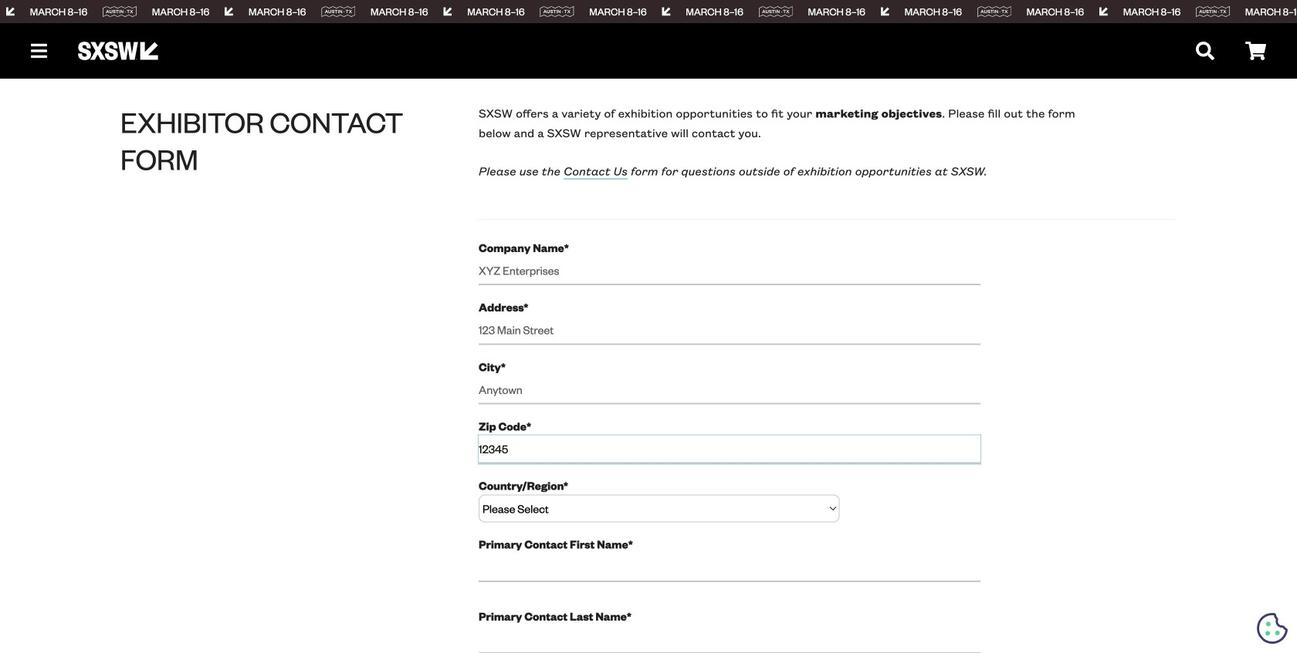 Task type: describe. For each thing, give the bounding box(es) containing it.
sxsw image
[[78, 42, 158, 60]]



Task type: vqa. For each thing, say whether or not it's contained in the screenshot.
text field
yes



Task type: locate. For each thing, give the bounding box(es) containing it.
cookie preferences image
[[1257, 614, 1288, 645]]

toggle site navigation image
[[31, 42, 47, 60]]

toggle site search image
[[1196, 42, 1214, 60]]

None text field
[[479, 257, 981, 286], [479, 317, 981, 345], [479, 376, 981, 405], [479, 436, 981, 464], [479, 554, 981, 583], [479, 626, 981, 654], [479, 257, 981, 286], [479, 317, 981, 345], [479, 376, 981, 405], [479, 436, 981, 464], [479, 554, 981, 583], [479, 626, 981, 654]]

dialog
[[0, 0, 1297, 654]]



